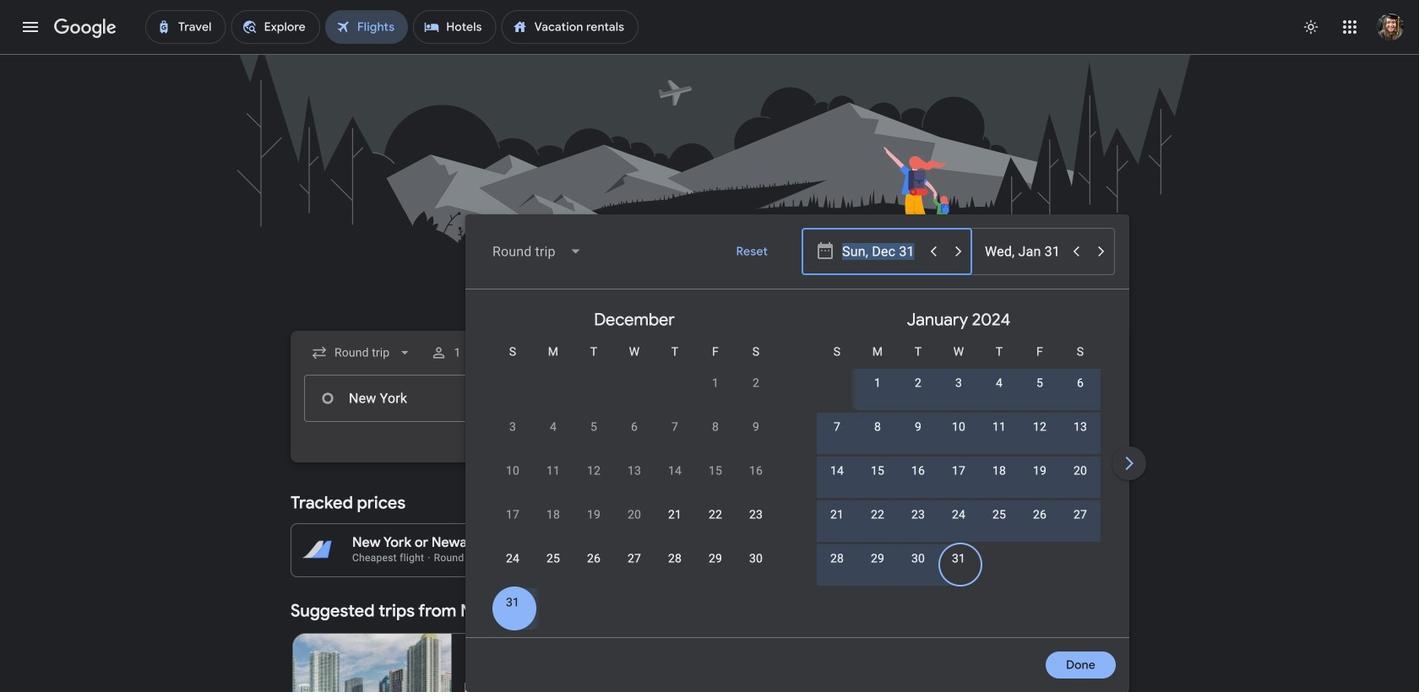 Task type: vqa. For each thing, say whether or not it's contained in the screenshot.
Fri, Dec 29 element
yes



Task type: describe. For each thing, give the bounding box(es) containing it.
change appearance image
[[1291, 7, 1332, 47]]

departure text field for the topmost return 'text box'
[[842, 229, 920, 275]]

sun, jan 21 element
[[831, 507, 844, 524]]

fri, jan 26 element
[[1033, 507, 1047, 524]]

sat, jan 27 element
[[1074, 507, 1088, 524]]

main menu image
[[20, 17, 41, 37]]

mon, jan 22 element
[[871, 507, 885, 524]]

mon, dec 25 element
[[547, 551, 560, 568]]

sat, jan 13 element
[[1074, 419, 1088, 436]]

tue, jan 30 element
[[912, 551, 925, 568]]

2 row group from the left
[[797, 297, 1121, 631]]

tue, jan 9 element
[[915, 419, 922, 436]]

sun, dec 17 element
[[506, 507, 520, 524]]

wed, dec 20 element
[[628, 507, 641, 524]]

row down wed, dec 20 element
[[493, 543, 777, 591]]

tue, dec 5 element
[[591, 419, 597, 436]]

thu, dec 7 element
[[672, 419, 679, 436]]

mon, dec 18 element
[[547, 507, 560, 524]]

row up wed, dec 27 element
[[493, 499, 777, 548]]

row down mon, jan 22 element
[[817, 543, 979, 591]]

wed, jan 31, return date. element
[[952, 551, 966, 568]]

tracked prices region
[[291, 483, 1129, 578]]

sat, dec 30 element
[[749, 551, 763, 568]]

row up the wed, jan 24 element
[[817, 455, 1101, 504]]

more info image
[[1098, 535, 1115, 552]]

sun, dec 31, departure date. element
[[506, 595, 520, 612]]

fri, jan 12 element
[[1033, 419, 1047, 436]]

wed, dec 13 element
[[628, 463, 641, 480]]

sat, dec 2 element
[[753, 375, 760, 392]]

tue, jan 16 element
[[912, 463, 925, 480]]

thu, jan 25 element
[[993, 507, 1006, 524]]

fri, dec 29 element
[[709, 551, 723, 568]]

sun, jan 7 element
[[834, 419, 841, 436]]

tue, jan 2 element
[[915, 375, 922, 392]]

thu, dec 21 element
[[668, 507, 682, 524]]

sun, dec 24 element
[[506, 551, 520, 568]]

thu, dec 14 element
[[668, 463, 682, 480]]

mon, jan 15 element
[[871, 463, 885, 480]]

departure text field for return 'text box' to the bottom
[[842, 376, 919, 422]]

row up wed, jan 10 element
[[858, 361, 1101, 416]]

thu, jan 18 element
[[993, 463, 1006, 480]]

row up wed, jan 31, return date. element
[[817, 499, 1101, 548]]

fri, dec 8 element
[[712, 419, 719, 436]]

mon, dec 4 element
[[550, 419, 557, 436]]

More info text field
[[1098, 535, 1115, 556]]

mon, dec 11 element
[[547, 463, 560, 480]]

sat, dec 9 element
[[753, 419, 760, 436]]

row up fri, dec 8 element
[[695, 361, 777, 416]]

sun, jan 14 element
[[831, 463, 844, 480]]

tue, dec 26 element
[[587, 551, 601, 568]]



Task type: locate. For each thing, give the bounding box(es) containing it.
fri, dec 15 element
[[709, 463, 723, 480]]

tue, jan 23 element
[[912, 507, 925, 524]]

grid
[[472, 297, 1420, 648]]

next image
[[1109, 444, 1150, 484]]

row up wed, dec 13 element
[[493, 412, 777, 460]]

3 row group from the left
[[1121, 297, 1420, 631]]

tue, dec 19 element
[[587, 507, 601, 524]]

none text field inside the flight search box
[[304, 375, 542, 422]]

thu, jan 4 element
[[996, 375, 1003, 392]]

Flight search field
[[277, 215, 1420, 693]]

wed, jan 3 element
[[956, 375, 962, 392]]

sun, dec 3 element
[[509, 419, 516, 436]]

wed, jan 17 element
[[952, 463, 966, 480]]

0 vertical spatial departure text field
[[842, 229, 920, 275]]

tue, dec 12 element
[[587, 463, 601, 480]]

row up wed, dec 20 element
[[493, 455, 777, 504]]

sat, dec 23 element
[[749, 507, 763, 524]]

1 row group from the left
[[472, 297, 797, 635]]

row up wed, jan 17 element
[[817, 412, 1101, 460]]

thu, dec 28 element
[[668, 551, 682, 568]]

frontier image
[[465, 684, 479, 693]]

0 vertical spatial return text field
[[985, 229, 1063, 275]]

fri, jan 5 element
[[1037, 375, 1044, 392]]

row
[[695, 361, 777, 416], [858, 361, 1101, 416], [493, 412, 777, 460], [817, 412, 1101, 460], [493, 455, 777, 504], [817, 455, 1101, 504], [493, 499, 777, 548], [817, 499, 1101, 548], [493, 543, 777, 591], [817, 543, 979, 591]]

sun, dec 10 element
[[506, 463, 520, 480]]

sun, jan 28 element
[[831, 551, 844, 568]]

mon, jan 8 element
[[875, 419, 881, 436]]

sat, jan 20 element
[[1074, 463, 1088, 480]]

suggested trips from new york region
[[291, 591, 1129, 693]]

fri, dec 1 element
[[712, 375, 719, 392]]

thu, jan 11 element
[[993, 419, 1006, 436]]

wed, dec 6 element
[[631, 419, 638, 436]]

Return text field
[[985, 229, 1063, 275], [984, 376, 1062, 422]]

fri, dec 22 element
[[709, 507, 723, 524]]

wed, dec 27 element
[[628, 551, 641, 568]]

grid inside the flight search box
[[472, 297, 1420, 648]]

Departure text field
[[842, 229, 920, 275], [842, 376, 919, 422]]

1 vertical spatial return text field
[[984, 376, 1062, 422]]

wed, jan 24 element
[[952, 507, 966, 524]]

fri, jan 19 element
[[1033, 463, 1047, 480]]

mon, jan 1 element
[[875, 375, 881, 392]]

wed, jan 10 element
[[952, 419, 966, 436]]

1 vertical spatial departure text field
[[842, 376, 919, 422]]

mon, jan 29 element
[[871, 551, 885, 568]]

row group
[[472, 297, 797, 635], [797, 297, 1121, 631], [1121, 297, 1420, 631]]

None text field
[[304, 375, 542, 422]]

sat, dec 16 element
[[749, 463, 763, 480]]

sat, jan 6 element
[[1077, 375, 1084, 392]]

None field
[[479, 232, 596, 272], [304, 338, 420, 368], [479, 232, 596, 272], [304, 338, 420, 368]]



